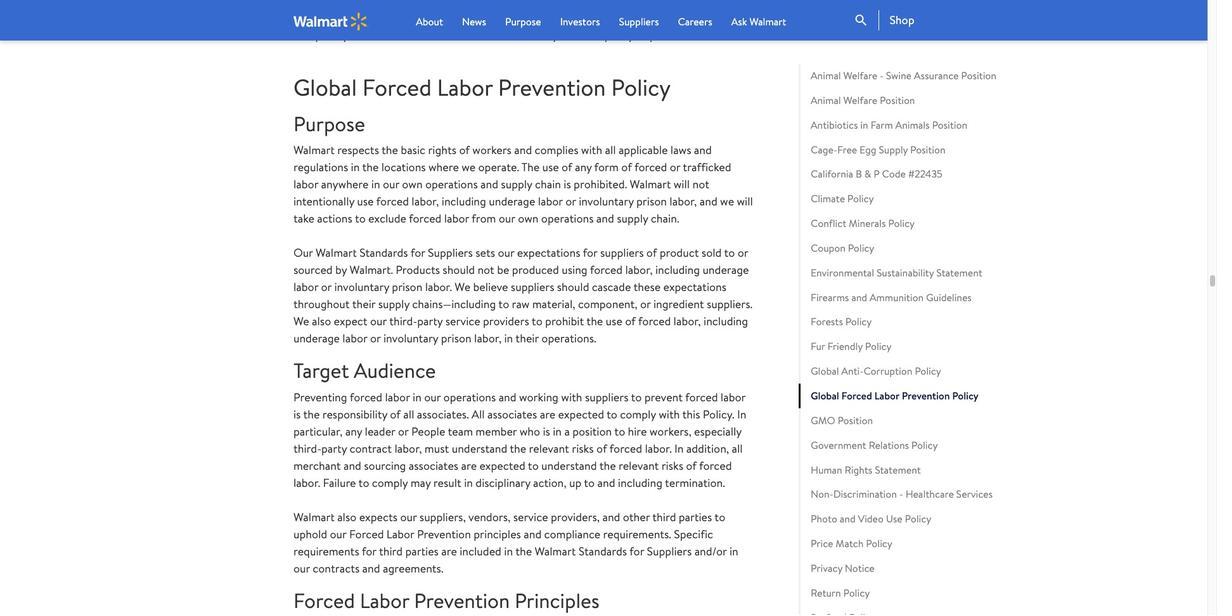 Task type: locate. For each thing, give the bounding box(es) containing it.
1 horizontal spatial use
[[543, 160, 559, 175]]

1 horizontal spatial service
[[514, 509, 548, 525]]

0 vertical spatial underage
[[489, 194, 536, 210]]

animal welfare position link
[[799, 88, 1034, 113]]

operations down the chain at top
[[542, 211, 594, 227]]

standards inside our walmart standards for suppliers sets our expectations for suppliers of product sold to or sourced by walmart. products should not be produced using forced labor, including underage labor or involuntary prison labor. we believe suppliers should cascade these expectations throughout their supply chains—including to raw material, component, or ingredient suppliers. we also expect our third-party service providers to prohibit the use of forced labor, including underage labor or involuntary prison labor, in their operations.
[[360, 245, 408, 261]]

news
[[462, 15, 487, 29]]

is for purpose
[[564, 177, 571, 192]]

1 horizontal spatial -
[[900, 487, 904, 501]]

purpose button
[[506, 14, 542, 29]]

labor, inside target audience preventing forced labor in our operations and working with suppliers to prevent forced labor is the responsibility of all associates. all associates are expected to comply with this policy. in particular, any leader or people team member who is in a position to hire workers, especially third-party contract labor, must understand the relevant risks of forced labor. in addition, all merchant and sourcing associates are expected to understand the relevant risks of forced labor. failure to comply may result in disciplinary action, up to and including termination.
[[395, 441, 422, 457]]

0 vertical spatial should
[[443, 262, 475, 278]]

0 horizontal spatial comply
[[372, 475, 408, 491]]

- for discrimination
[[900, 487, 904, 501]]

1 horizontal spatial in
[[738, 406, 747, 422]]

1 horizontal spatial also
[[338, 509, 357, 525]]

1 horizontal spatial associates
[[488, 406, 538, 422]]

1 vertical spatial supply
[[617, 211, 649, 227]]

labor
[[437, 71, 493, 103], [875, 389, 900, 403], [387, 526, 415, 542], [360, 587, 410, 614]]

parties up specific
[[679, 509, 713, 525]]

walmart up by
[[316, 245, 357, 261]]

a
[[565, 424, 570, 439]]

also
[[312, 314, 331, 330], [338, 509, 357, 525]]

involuntary down walmart.
[[335, 279, 389, 295]]

standards up walmart.
[[360, 245, 408, 261]]

or right sold
[[738, 245, 749, 261]]

human rights statement
[[811, 463, 922, 477]]

welfare for -
[[844, 69, 878, 82]]

is inside purpose walmart respects the basic rights of workers and complies with all applicable laws and regulations in the locations where we operate. the use of any form of forced or trafficked labor anywhere in our own operations and supply chain is prohibited. walmart will not intentionally use forced labor, including underage labor or involuntary prison labor, and we will take actions to exclude forced labor from our own operations and supply chain.
[[564, 177, 571, 192]]

party inside target audience preventing forced labor in our operations and working with suppliers to prevent forced labor is the responsibility of all associates. all associates are expected to comply with this policy. in particular, any leader or people team member who is in a position to hire workers, especially third-party contract labor, must understand the relevant risks of forced labor. in addition, all merchant and sourcing associates are expected to understand the relevant risks of forced labor. failure to comply may result in disciplinary action, up to and including termination.
[[322, 441, 347, 457]]

involuntary
[[579, 194, 634, 210], [335, 279, 389, 295], [384, 331, 439, 347]]

0 horizontal spatial service
[[446, 314, 481, 330]]

including
[[442, 194, 486, 210], [656, 262, 700, 278], [704, 314, 749, 330], [618, 475, 663, 491]]

1 vertical spatial understand
[[542, 458, 597, 474]]

rights
[[845, 463, 873, 477]]

2 vertical spatial suppliers
[[585, 389, 629, 405]]

and left video
[[840, 512, 856, 526]]

relevant down a
[[529, 441, 570, 457]]

forests policy link
[[799, 310, 1034, 334]]

1 vertical spatial operations
[[542, 211, 594, 227]]

1 horizontal spatial should
[[557, 279, 590, 295]]

associates
[[488, 406, 538, 422], [409, 458, 459, 474]]

third-
[[390, 314, 418, 330], [294, 441, 322, 457]]

1 horizontal spatial statement
[[937, 266, 983, 280]]

b
[[856, 167, 863, 181]]

use down component,
[[606, 314, 623, 330]]

providers
[[483, 314, 530, 330]]

prevention down suppliers,
[[417, 526, 471, 542]]

and up trafficked
[[694, 142, 712, 158]]

third- up merchant
[[294, 441, 322, 457]]

from
[[472, 211, 496, 227]]

1 horizontal spatial prison
[[441, 331, 472, 347]]

photo
[[811, 512, 838, 526]]

1 vertical spatial animal
[[811, 93, 841, 107]]

with for audience
[[562, 389, 583, 405]]

and right up on the bottom left of page
[[598, 475, 616, 491]]

welfare up the animal welfare position
[[844, 69, 878, 82]]

their down providers at the bottom left of page
[[516, 331, 539, 347]]

rights
[[428, 142, 457, 158]]

exclude
[[369, 211, 407, 227]]

purpose inside purpose walmart respects the basic rights of workers and complies with all applicable laws and regulations in the locations where we operate. the use of any form of forced or trafficked labor anywhere in our own operations and supply chain is prohibited. walmart will not intentionally use forced labor, including underage labor or involuntary prison labor, and we will take actions to exclude forced labor from our own operations and supply chain.
[[294, 110, 365, 138]]

2 welfare from the top
[[844, 93, 878, 107]]

working
[[520, 389, 559, 405]]

party
[[418, 314, 443, 330], [322, 441, 347, 457]]

prison down products
[[392, 279, 423, 295]]

statement up "non-discrimination - healthcare services"
[[875, 463, 922, 477]]

0 horizontal spatial prison
[[392, 279, 423, 295]]

2 vertical spatial global
[[811, 389, 840, 403]]

requirements
[[294, 543, 360, 559]]

labor. inside our walmart standards for suppliers sets our expectations for suppliers of product sold to or sourced by walmart. products should not be produced using forced labor, including underage labor or involuntary prison labor. we believe suppliers should cascade these expectations throughout their supply chains—including to raw material, component, or ingredient suppliers. we also expect our third-party service providers to prohibit the use of forced labor, including underage labor or involuntary prison labor, in their operations.
[[425, 279, 452, 295]]

in right 'policy.'
[[738, 406, 747, 422]]

0 vertical spatial suppliers
[[601, 245, 644, 261]]

third up agreements.
[[379, 543, 403, 559]]

uphold
[[294, 526, 327, 542]]

labor.
[[425, 279, 452, 295], [645, 441, 672, 457], [294, 475, 321, 491]]

2 vertical spatial underage
[[294, 331, 340, 347]]

1 vertical spatial purpose
[[294, 110, 365, 138]]

is right who
[[543, 424, 551, 439]]

corruption
[[864, 364, 913, 378]]

forests policy
[[811, 315, 872, 329]]

own down the chain at top
[[518, 211, 539, 227]]

policy inside 'link'
[[867, 537, 893, 551]]

- for welfare
[[880, 69, 884, 82]]

risks
[[572, 441, 594, 457], [662, 458, 684, 474]]

parties up agreements.
[[406, 543, 439, 559]]

the down who
[[510, 441, 527, 457]]

2 horizontal spatial underage
[[703, 262, 749, 278]]

1 vertical spatial global
[[811, 364, 840, 378]]

purpose for purpose
[[506, 15, 542, 29]]

the inside our walmart standards for suppliers sets our expectations for suppliers of product sold to or sourced by walmart. products should not be produced using forced labor, including underage labor or involuntary prison labor. we believe suppliers should cascade these expectations throughout their supply chains—including to raw material, component, or ingredient suppliers. we also expect our third-party service providers to prohibit the use of forced labor, including underage labor or involuntary prison labor, in their operations.
[[587, 314, 603, 330]]

1 vertical spatial expectations
[[664, 279, 727, 295]]

produced
[[512, 262, 559, 278]]

1 vertical spatial any
[[346, 424, 362, 439]]

0 vertical spatial animal
[[811, 69, 841, 82]]

0 vertical spatial with
[[582, 142, 603, 158]]

expected up disciplinary
[[480, 458, 526, 474]]

forced up this
[[686, 389, 718, 405]]

animal for animal welfare position
[[811, 93, 841, 107]]

0 horizontal spatial global forced labor prevention policy
[[294, 71, 671, 103]]

expectations
[[517, 245, 581, 261], [664, 279, 727, 295]]

0 horizontal spatial party
[[322, 441, 347, 457]]

the down principles
[[516, 543, 532, 559]]

0 horizontal spatial expectations
[[517, 245, 581, 261]]

0 vertical spatial also
[[312, 314, 331, 330]]

1 vertical spatial prison
[[392, 279, 423, 295]]

1 horizontal spatial are
[[461, 458, 477, 474]]

1 vertical spatial -
[[900, 487, 904, 501]]

&
[[865, 167, 872, 181]]

antibiotics in farm animals position
[[811, 118, 968, 132]]

global for global forced labor prevention policy link
[[811, 389, 840, 403]]

1 vertical spatial risks
[[662, 458, 684, 474]]

supply down walmart.
[[378, 297, 410, 312]]

prohibit
[[546, 314, 584, 330]]

statement up guidelines
[[937, 266, 983, 280]]

2 animal from the top
[[811, 93, 841, 107]]

standards inside walmart also expects our suppliers, vendors, service providers, and other third parties to uphold our forced labor prevention principles and compliance requirements. specific requirements for third parties are included in the walmart standards for suppliers and/or in our contracts and agreements.
[[579, 543, 627, 559]]

understand
[[452, 441, 508, 457], [542, 458, 597, 474]]

labor down sourced
[[294, 279, 319, 295]]

statement
[[937, 266, 983, 280], [875, 463, 922, 477]]

cage-
[[811, 142, 838, 156]]

0 vertical spatial understand
[[452, 441, 508, 457]]

0 vertical spatial prison
[[637, 194, 667, 210]]

we right where
[[462, 160, 476, 175]]

1 welfare from the top
[[844, 69, 878, 82]]

1 vertical spatial also
[[338, 509, 357, 525]]

supply down the
[[501, 177, 533, 192]]

operations down where
[[426, 177, 478, 192]]

privacy notice
[[811, 561, 875, 575]]

in
[[738, 406, 747, 422], [675, 441, 684, 457]]

suppliers left careers link
[[619, 15, 659, 29]]

guidelines
[[927, 290, 972, 304]]

about
[[416, 15, 443, 29]]

forests
[[811, 315, 844, 329]]

forced inside walmart also expects our suppliers, vendors, service providers, and other third parties to uphold our forced labor prevention principles and compliance requirements. specific requirements for third parties are included in the walmart standards for suppliers and/or in our contracts and agreements.
[[349, 526, 384, 542]]

0 horizontal spatial any
[[346, 424, 362, 439]]

supply inside our walmart standards for suppliers sets our expectations for suppliers of product sold to or sourced by walmart. products should not be produced using forced labor, including underage labor or involuntary prison labor. we believe suppliers should cascade these expectations throughout their supply chains—including to raw material, component, or ingredient suppliers. we also expect our third-party service providers to prohibit the use of forced labor, including underage labor or involuntary prison labor, in their operations.
[[378, 297, 410, 312]]

price match policy link
[[799, 532, 1034, 556]]

0 vertical spatial welfare
[[844, 69, 878, 82]]

government relations policy link
[[799, 433, 1034, 458]]

underage inside purpose walmart respects the basic rights of workers and complies with all applicable laws and regulations in the locations where we operate. the use of any form of forced or trafficked labor anywhere in our own operations and supply chain is prohibited. walmart will not intentionally use forced labor, including underage labor or involuntary prison labor, and we will take actions to exclude forced labor from our own operations and supply chain.
[[489, 194, 536, 210]]

1 vertical spatial labor.
[[645, 441, 672, 457]]

risks down position
[[572, 441, 594, 457]]

1 horizontal spatial their
[[516, 331, 539, 347]]

third right 'other'
[[653, 509, 677, 525]]

use inside our walmart standards for suppliers sets our expectations for suppliers of product sold to or sourced by walmart. products should not be produced using forced labor, including underage labor or involuntary prison labor. we believe suppliers should cascade these expectations throughout their supply chains—including to raw material, component, or ingredient suppliers. we also expect our third-party service providers to prohibit the use of forced labor, including underage labor or involuntary prison labor, in their operations.
[[606, 314, 623, 330]]

contracts
[[313, 561, 360, 576]]

is up particular,
[[294, 406, 301, 422]]

photo and video use policy
[[811, 512, 932, 526]]

or right leader
[[398, 424, 409, 439]]

and right "contracts"
[[363, 561, 380, 576]]

our right from
[[499, 211, 516, 227]]

0 horizontal spatial supply
[[378, 297, 410, 312]]

sets
[[476, 245, 495, 261]]

1 horizontal spatial will
[[737, 194, 754, 210]]

not inside our walmart standards for suppliers sets our expectations for suppliers of product sold to or sourced by walmart. products should not be produced using forced labor, including underage labor or involuntary prison labor. we believe suppliers should cascade these expectations throughout their supply chains—including to raw material, component, or ingredient suppliers. we also expect our third-party service providers to prohibit the use of forced labor, including underage labor or involuntary prison labor, in their operations.
[[478, 262, 495, 278]]

these
[[634, 279, 661, 295]]

forced down the hire
[[610, 441, 643, 457]]

risks up termination.
[[662, 458, 684, 474]]

component,
[[578, 297, 638, 312]]

purpose for purpose walmart respects the basic rights of workers and complies with all applicable laws and regulations in the locations where we operate. the use of any form of forced or trafficked labor anywhere in our own operations and supply chain is prohibited. walmart will not intentionally use forced labor, including underage labor or involuntary prison labor, and we will take actions to exclude forced labor from our own operations and supply chain.
[[294, 110, 365, 138]]

or up audience
[[370, 331, 381, 347]]

policy
[[612, 71, 671, 103], [848, 192, 874, 206], [889, 216, 915, 230], [849, 241, 875, 255], [846, 315, 872, 329], [866, 340, 892, 354], [915, 364, 942, 378], [953, 389, 979, 403], [912, 438, 939, 452], [906, 512, 932, 526], [867, 537, 893, 551], [844, 586, 870, 600]]

0 vertical spatial statement
[[937, 266, 983, 280]]

understand down member
[[452, 441, 508, 457]]

0 horizontal spatial third
[[379, 543, 403, 559]]

of
[[460, 142, 470, 158], [562, 160, 573, 175], [622, 160, 632, 175], [647, 245, 657, 261], [626, 314, 636, 330], [390, 406, 401, 422], [597, 441, 607, 457], [687, 458, 697, 474]]

any left form
[[575, 160, 592, 175]]

policy down notice on the bottom of the page
[[844, 586, 870, 600]]

to down material,
[[532, 314, 543, 330]]

especially
[[695, 424, 742, 439]]

of down "complies" on the left top of the page
[[562, 160, 573, 175]]

1 vertical spatial parties
[[406, 543, 439, 559]]

1 vertical spatial all
[[404, 406, 415, 422]]

global for global anti-corruption policy link
[[811, 364, 840, 378]]

use down anywhere
[[357, 194, 374, 210]]

labor up 'policy.'
[[721, 389, 746, 405]]

0 vertical spatial parties
[[679, 509, 713, 525]]

or inside target audience preventing forced labor in our operations and working with suppliers to prevent forced labor is the responsibility of all associates. all associates are expected to comply with this policy. in particular, any leader or people team member who is in a position to hire workers, especially third-party contract labor, must understand the relevant risks of forced labor. in addition, all merchant and sourcing associates are expected to understand the relevant risks of forced labor. failure to comply may result in disciplinary action, up to and including termination.
[[398, 424, 409, 439]]

1 horizontal spatial all
[[605, 142, 616, 158]]

comply up the hire
[[621, 406, 656, 422]]

prison up chain.
[[637, 194, 667, 210]]

1 horizontal spatial global forced labor prevention policy
[[811, 389, 979, 403]]

0 horizontal spatial is
[[294, 406, 301, 422]]

any inside target audience preventing forced labor in our operations and working with suppliers to prevent forced labor is the responsibility of all associates. all associates are expected to comply with this policy. in particular, any leader or people team member who is in a position to hire workers, especially third-party contract labor, must understand the relevant risks of forced labor. in addition, all merchant and sourcing associates are expected to understand the relevant risks of forced labor. failure to comply may result in disciplinary action, up to and including termination.
[[346, 424, 362, 439]]

0 horizontal spatial standards
[[360, 245, 408, 261]]

- left "swine"
[[880, 69, 884, 82]]

all
[[605, 142, 616, 158], [404, 406, 415, 422], [732, 441, 743, 457]]

walmart right the ask
[[750, 15, 787, 29]]

1 horizontal spatial we
[[721, 194, 735, 210]]

photo and video use policy link
[[799, 507, 1034, 532]]

price
[[811, 537, 834, 551]]

animal for animal welfare - swine assurance position
[[811, 69, 841, 82]]

global anti-corruption policy link
[[799, 359, 1034, 384]]

0 horizontal spatial use
[[357, 194, 374, 210]]

policy up fur friendly policy
[[846, 315, 872, 329]]

1 horizontal spatial underage
[[489, 194, 536, 210]]

suppliers
[[601, 245, 644, 261], [511, 279, 555, 295], [585, 389, 629, 405]]

antibiotics
[[811, 118, 859, 132]]

0 horizontal spatial -
[[880, 69, 884, 82]]

global anti-corruption policy
[[811, 364, 942, 378]]

0 horizontal spatial parties
[[406, 543, 439, 559]]

including up 'other'
[[618, 475, 663, 491]]

2 horizontal spatial prison
[[637, 194, 667, 210]]

1 vertical spatial global forced labor prevention policy
[[811, 389, 979, 403]]

service down chains—including
[[446, 314, 481, 330]]

and right principles
[[524, 526, 542, 542]]

chain
[[535, 177, 561, 192]]

0 vertical spatial labor.
[[425, 279, 452, 295]]

party down particular,
[[322, 441, 347, 457]]

0 vertical spatial operations
[[426, 177, 478, 192]]

and down operate.
[[481, 177, 499, 192]]

walmart down applicable
[[630, 177, 671, 192]]

0 vertical spatial party
[[418, 314, 443, 330]]

cage-free egg supply position
[[811, 142, 946, 156]]

ask
[[732, 15, 748, 29]]

also inside our walmart standards for suppliers sets our expectations for suppliers of product sold to or sourced by walmart. products should not be produced using forced labor, including underage labor or involuntary prison labor. we believe suppliers should cascade these expectations throughout their supply chains—including to raw material, component, or ingredient suppliers. we also expect our third-party service providers to prohibit the use of forced labor, including underage labor or involuntary prison labor, in their operations.
[[312, 314, 331, 330]]

environmental sustainability statement link
[[799, 261, 1034, 285]]

0 vertical spatial all
[[605, 142, 616, 158]]

1 vertical spatial associates
[[409, 458, 459, 474]]

about button
[[416, 14, 443, 29]]

with inside purpose walmart respects the basic rights of workers and complies with all applicable laws and regulations in the locations where we operate. the use of any form of forced or trafficked labor anywhere in our own operations and supply chain is prohibited. walmart will not intentionally use forced labor, including underage labor or involuntary prison labor, and we will take actions to exclude forced labor from our own operations and supply chain.
[[582, 142, 603, 158]]

0 vertical spatial is
[[564, 177, 571, 192]]

0 vertical spatial not
[[693, 177, 710, 192]]

any
[[575, 160, 592, 175], [346, 424, 362, 439]]

0 vertical spatial purpose
[[506, 15, 542, 29]]

news button
[[462, 14, 487, 29]]

service inside walmart also expects our suppliers, vendors, service providers, and other third parties to uphold our forced labor prevention principles and compliance requirements. specific requirements for third parties are included in the walmart standards for suppliers and/or in our contracts and agreements.
[[514, 509, 548, 525]]

1 animal from the top
[[811, 69, 841, 82]]

are inside walmart also expects our suppliers, vendors, service providers, and other third parties to uphold our forced labor prevention principles and compliance requirements. specific requirements for third parties are included in the walmart standards for suppliers and/or in our contracts and agreements.
[[442, 543, 457, 559]]

are up 'result'
[[461, 458, 477, 474]]

conflict minerals policy link
[[799, 211, 1034, 236]]

careers link
[[678, 14, 713, 29]]

hire
[[628, 424, 647, 439]]

2 horizontal spatial are
[[540, 406, 556, 422]]

0 vertical spatial expectations
[[517, 245, 581, 261]]

1 horizontal spatial labor.
[[425, 279, 452, 295]]

2 horizontal spatial use
[[606, 314, 623, 330]]

by
[[336, 262, 347, 278]]

position up government
[[838, 413, 874, 427]]

0 vertical spatial global forced labor prevention policy
[[294, 71, 671, 103]]

third- up audience
[[390, 314, 418, 330]]

purpose walmart respects the basic rights of workers and complies with all applicable laws and regulations in the locations where we operate. the use of any form of forced or trafficked labor anywhere in our own operations and supply chain is prohibited. walmart will not intentionally use forced labor, including underage labor or involuntary prison labor, and we will take actions to exclude forced labor from our own operations and supply chain.
[[294, 110, 754, 227]]

climate
[[811, 192, 846, 206]]

return policy link
[[799, 581, 1034, 606]]

must
[[425, 441, 449, 457]]

policy down the b
[[848, 192, 874, 206]]

involuntary down prohibited.
[[579, 194, 634, 210]]

position
[[962, 69, 997, 82], [880, 93, 916, 107], [933, 118, 968, 132], [911, 142, 946, 156], [838, 413, 874, 427]]

1 horizontal spatial not
[[693, 177, 710, 192]]

expected up position
[[559, 406, 605, 422]]

fur
[[811, 340, 826, 354]]

third- inside our walmart standards for suppliers sets our expectations for suppliers of product sold to or sourced by walmart. products should not be produced using forced labor, including underage labor or involuntary prison labor. we believe suppliers should cascade these expectations throughout their supply chains—including to raw material, component, or ingredient suppliers. we also expect our third-party service providers to prohibit the use of forced labor, including underage labor or involuntary prison labor, in their operations.
[[390, 314, 418, 330]]

requirements.
[[604, 526, 672, 542]]

underage up from
[[489, 194, 536, 210]]

understand up up on the bottom left of page
[[542, 458, 597, 474]]

suppliers left sets at the left top of the page
[[428, 245, 473, 261]]

0 vertical spatial expected
[[559, 406, 605, 422]]

0 vertical spatial standards
[[360, 245, 408, 261]]

1 horizontal spatial third-
[[390, 314, 418, 330]]

position inside "link"
[[838, 413, 874, 427]]

1 vertical spatial should
[[557, 279, 590, 295]]

prison down chains—including
[[441, 331, 472, 347]]

purpose right "news" popup button
[[506, 15, 542, 29]]

0 vertical spatial involuntary
[[579, 194, 634, 210]]

1 vertical spatial in
[[675, 441, 684, 457]]

to left raw
[[499, 297, 510, 312]]

operate.
[[479, 160, 520, 175]]

human
[[811, 463, 843, 477]]

labor. down workers,
[[645, 441, 672, 457]]

of down component,
[[626, 314, 636, 330]]

service inside our walmart standards for suppliers sets our expectations for suppliers of product sold to or sourced by walmart. products should not be produced using forced labor, including underage labor or involuntary prison labor. we believe suppliers should cascade these expectations throughout their supply chains—including to raw material, component, or ingredient suppliers. we also expect our third-party service providers to prohibit the use of forced labor, including underage labor or involuntary prison labor, in their operations.
[[446, 314, 481, 330]]

1 vertical spatial is
[[294, 406, 301, 422]]

with right working
[[562, 389, 583, 405]]

expected
[[559, 406, 605, 422], [480, 458, 526, 474]]

walmart inside our walmart standards for suppliers sets our expectations for suppliers of product sold to or sourced by walmart. products should not be produced using forced labor, including underage labor or involuntary prison labor. we believe suppliers should cascade these expectations throughout their supply chains—including to raw material, component, or ingredient suppliers. we also expect our third-party service providers to prohibit the use of forced labor, including underage labor or involuntary prison labor, in their operations.
[[316, 245, 357, 261]]

or down these
[[641, 297, 651, 312]]

ammunition
[[870, 290, 924, 304]]

walmart up uphold
[[294, 509, 335, 525]]

0 horizontal spatial statement
[[875, 463, 922, 477]]

expectations up produced
[[517, 245, 581, 261]]

to inside purpose walmart respects the basic rights of workers and complies with all applicable laws and regulations in the locations where we operate. the use of any form of forced or trafficked labor anywhere in our own operations and supply chain is prohibited. walmart will not intentionally use forced labor, including underage labor or involuntary prison labor, and we will take actions to exclude forced labor from our own operations and supply chain.
[[355, 211, 366, 227]]

discrimination
[[834, 487, 897, 501]]

any down responsibility
[[346, 424, 362, 439]]



Task type: vqa. For each thing, say whether or not it's contained in the screenshot.
Climate
yes



Task type: describe. For each thing, give the bounding box(es) containing it.
and up failure
[[344, 458, 362, 474]]

termination.
[[665, 475, 726, 491]]

position down "swine"
[[880, 93, 916, 107]]

for down requirements.
[[630, 543, 645, 559]]

prison inside purpose walmart respects the basic rights of workers and complies with all applicable laws and regulations in the locations where we operate. the use of any form of forced or trafficked labor anywhere in our own operations and supply chain is prohibited. walmart will not intentionally use forced labor, including underage labor or involuntary prison labor, and we will take actions to exclude forced labor from our own operations and supply chain.
[[637, 194, 667, 210]]

1 vertical spatial expected
[[480, 458, 526, 474]]

1 vertical spatial are
[[461, 458, 477, 474]]

walmart up 'regulations' in the left top of the page
[[294, 142, 335, 158]]

privacy
[[811, 561, 843, 575]]

take
[[294, 211, 315, 227]]

principles
[[515, 587, 600, 614]]

forced up cascade
[[590, 262, 623, 278]]

failure
[[323, 475, 356, 491]]

in right and/or
[[730, 543, 739, 559]]

policy down fur friendly policy link
[[915, 364, 942, 378]]

our right expects
[[401, 509, 417, 525]]

this
[[683, 406, 701, 422]]

chain.
[[651, 211, 680, 227]]

0 horizontal spatial will
[[674, 177, 690, 192]]

to inside walmart also expects our suppliers, vendors, service providers, and other third parties to uphold our forced labor prevention principles and compliance requirements. specific requirements for third parties are included in the walmart standards for suppliers and/or in our contracts and agreements.
[[715, 509, 726, 525]]

swine
[[887, 69, 912, 82]]

to up position
[[607, 406, 618, 422]]

form
[[595, 160, 619, 175]]

to right up on the bottom left of page
[[584, 475, 595, 491]]

labor, up these
[[626, 262, 653, 278]]

the inside walmart also expects our suppliers, vendors, service providers, and other third parties to uphold our forced labor prevention principles and compliance requirements. specific requirements for third parties are included in the walmart standards for suppliers and/or in our contracts and agreements.
[[516, 543, 532, 559]]

0 vertical spatial use
[[543, 160, 559, 175]]

privacy notice link
[[799, 556, 1034, 581]]

in down respects
[[351, 160, 360, 175]]

#22435
[[909, 167, 943, 181]]

policy right use
[[906, 512, 932, 526]]

anywhere
[[321, 177, 369, 192]]

return policy
[[811, 586, 870, 600]]

2 vertical spatial with
[[659, 406, 680, 422]]

in right anywhere
[[372, 177, 380, 192]]

1 horizontal spatial expected
[[559, 406, 605, 422]]

forced down ingredient
[[639, 314, 671, 330]]

1 horizontal spatial parties
[[679, 509, 713, 525]]

forced up exclude
[[377, 194, 409, 210]]

statement for environmental sustainability statement
[[937, 266, 983, 280]]

california b & p code #22435 link
[[799, 162, 1034, 187]]

our down "locations"
[[383, 177, 400, 192]]

walmart down compliance
[[535, 543, 576, 559]]

or down prohibited.
[[566, 194, 577, 210]]

prevention down global anti-corruption policy link
[[902, 389, 951, 403]]

government relations policy
[[811, 438, 939, 452]]

associates.
[[417, 406, 469, 422]]

p
[[874, 167, 880, 181]]

2 horizontal spatial supply
[[617, 211, 649, 227]]

0 vertical spatial relevant
[[529, 441, 570, 457]]

of right rights
[[460, 142, 470, 158]]

raw
[[512, 297, 530, 312]]

1 horizontal spatial relevant
[[619, 458, 659, 474]]

to right sold
[[725, 245, 735, 261]]

including inside target audience preventing forced labor in our operations and working with suppliers to prevent forced labor is the responsibility of all associates. all associates are expected to comply with this policy. in particular, any leader or people team member who is in a position to hire workers, especially third-party contract labor, must understand the relevant risks of forced labor. in addition, all merchant and sourcing associates are expected to understand the relevant risks of forced labor. failure to comply may result in disciplinary action, up to and including termination.
[[618, 475, 663, 491]]

for up the "using"
[[583, 245, 598, 261]]

suppliers inside walmart also expects our suppliers, vendors, service providers, and other third parties to uphold our forced labor prevention principles and compliance requirements. specific requirements for third parties are included in the walmart standards for suppliers and/or in our contracts and agreements.
[[647, 543, 692, 559]]

0 vertical spatial we
[[462, 160, 476, 175]]

human rights statement link
[[799, 458, 1034, 482]]

2 vertical spatial prison
[[441, 331, 472, 347]]

careers
[[678, 15, 713, 29]]

1 vertical spatial suppliers
[[511, 279, 555, 295]]

0 vertical spatial global
[[294, 71, 357, 103]]

and down prohibited.
[[597, 211, 615, 227]]

included
[[460, 543, 502, 559]]

conflict minerals policy
[[811, 216, 915, 230]]

of up termination.
[[687, 458, 697, 474]]

of left product
[[647, 245, 657, 261]]

not inside purpose walmart respects the basic rights of workers and complies with all applicable laws and regulations in the locations where we operate. the use of any form of forced or trafficked labor anywhere in our own operations and supply chain is prohibited. walmart will not intentionally use forced labor, including underage labor or involuntary prison labor, and we will take actions to exclude forced labor from our own operations and supply chain.
[[693, 177, 710, 192]]

in right 'result'
[[464, 475, 473, 491]]

labor, down ingredient
[[674, 314, 701, 330]]

our up requirements
[[330, 526, 347, 542]]

intentionally
[[294, 194, 355, 210]]

of up leader
[[390, 406, 401, 422]]

1 horizontal spatial supply
[[501, 177, 533, 192]]

0 horizontal spatial in
[[675, 441, 684, 457]]

cage-free egg supply position link
[[799, 137, 1034, 162]]

merchant
[[294, 458, 341, 474]]

2 horizontal spatial labor.
[[645, 441, 672, 457]]

labor down the chain at top
[[538, 194, 563, 210]]

our up be
[[498, 245, 515, 261]]

0 horizontal spatial labor.
[[294, 475, 321, 491]]

0 horizontal spatial understand
[[452, 441, 508, 457]]

1 vertical spatial underage
[[703, 262, 749, 278]]

of down position
[[597, 441, 607, 457]]

all inside purpose walmart respects the basic rights of workers and complies with all applicable laws and regulations in the locations where we operate. the use of any form of forced or trafficked labor anywhere in our own operations and supply chain is prohibited. walmart will not intentionally use forced labor, including underage labor or involuntary prison labor, and we will take actions to exclude forced labor from our own operations and supply chain.
[[605, 142, 616, 158]]

and left working
[[499, 389, 517, 405]]

statement for human rights statement
[[875, 463, 922, 477]]

policy down climate policy link
[[889, 216, 915, 230]]

the down respects
[[362, 160, 379, 175]]

1 vertical spatial comply
[[372, 475, 408, 491]]

0 vertical spatial own
[[402, 177, 423, 192]]

team
[[448, 424, 473, 439]]

forced right exclude
[[409, 211, 442, 227]]

1 vertical spatial involuntary
[[335, 279, 389, 295]]

1 horizontal spatial third
[[653, 509, 677, 525]]

is for target
[[543, 424, 551, 439]]

position up "#22435"
[[911, 142, 946, 156]]

0 horizontal spatial all
[[404, 406, 415, 422]]

prevention inside walmart also expects our suppliers, vendors, service providers, and other third parties to uphold our forced labor prevention principles and compliance requirements. specific requirements for third parties are included in the walmart standards for suppliers and/or in our contracts and agreements.
[[417, 526, 471, 542]]

or up throughout
[[321, 279, 332, 295]]

2 vertical spatial all
[[732, 441, 743, 457]]

be
[[497, 262, 510, 278]]

for up products
[[411, 245, 426, 261]]

or down laws
[[670, 160, 681, 175]]

forced down applicable
[[635, 160, 668, 175]]

the down position
[[600, 458, 616, 474]]

preventing
[[294, 389, 347, 405]]

in up associates.
[[413, 389, 422, 405]]

labor down audience
[[385, 389, 410, 405]]

labor inside global forced labor prevention policy link
[[875, 389, 900, 403]]

expects
[[359, 509, 398, 525]]

of right form
[[622, 160, 632, 175]]

global forced labor prevention policy inside global forced labor prevention policy link
[[811, 389, 979, 403]]

1 vertical spatial third
[[379, 543, 403, 559]]

addition,
[[687, 441, 730, 457]]

operations.
[[542, 331, 597, 347]]

0 vertical spatial associates
[[488, 406, 538, 422]]

throughout
[[294, 297, 350, 312]]

up
[[570, 475, 582, 491]]

in down principles
[[504, 543, 513, 559]]

agreements.
[[383, 561, 444, 576]]

to left the hire
[[615, 424, 626, 439]]

animal welfare - swine assurance position
[[811, 69, 997, 82]]

supply
[[879, 142, 908, 156]]

in inside our walmart standards for suppliers sets our expectations for suppliers of product sold to or sourced by walmart. products should not be produced using forced labor, including underage labor or involuntary prison labor. we believe suppliers should cascade these expectations throughout their supply chains—including to raw material, component, or ingredient suppliers. we also expect our third-party service providers to prohibit the use of forced labor, including underage labor or involuntary prison labor, in their operations.
[[505, 331, 513, 347]]

our inside target audience preventing forced labor in our operations and working with suppliers to prevent forced labor is the responsibility of all associates. all associates are expected to comply with this policy. in particular, any leader or people team member who is in a position to hire workers, especially third-party contract labor, must understand the relevant risks of forced labor. in addition, all merchant and sourcing associates are expected to understand the relevant risks of forced labor. failure to comply may result in disciplinary action, up to and including termination.
[[424, 389, 441, 405]]

target
[[294, 357, 349, 385]]

including down product
[[656, 262, 700, 278]]

for down expects
[[362, 543, 377, 559]]

the up "locations"
[[382, 142, 398, 158]]

including inside purpose walmart respects the basic rights of workers and complies with all applicable laws and regulations in the locations where we operate. the use of any form of forced or trafficked labor anywhere in our own operations and supply chain is prohibited. walmart will not intentionally use forced labor, including underage labor or involuntary prison labor, and we will take actions to exclude forced labor from our own operations and supply chain.
[[442, 194, 486, 210]]

believe
[[473, 279, 508, 295]]

price match policy
[[811, 537, 893, 551]]

walmart.
[[350, 262, 393, 278]]

and down trafficked
[[700, 194, 718, 210]]

our walmart standards for suppliers sets our expectations for suppliers of product sold to or sourced by walmart. products should not be produced using forced labor, including underage labor or involuntary prison labor. we believe suppliers should cascade these expectations throughout their supply chains—including to raw material, component, or ingredient suppliers. we also expect our third-party service providers to prohibit the use of forced labor, including underage labor or involuntary prison labor, in their operations.
[[294, 245, 753, 347]]

1 vertical spatial we
[[721, 194, 735, 210]]

involuntary inside purpose walmart respects the basic rights of workers and complies with all applicable laws and regulations in the locations where we operate. the use of any form of forced or trafficked labor anywhere in our own operations and supply chain is prohibited. walmart will not intentionally use forced labor, including underage labor or involuntary prison labor, and we will take actions to exclude forced labor from our own operations and supply chain.
[[579, 194, 634, 210]]

firearms and ammunition guidelines
[[811, 290, 972, 304]]

policy down conflict minerals policy at the right top
[[849, 241, 875, 255]]

party inside our walmart standards for suppliers sets our expectations for suppliers of product sold to or sourced by walmart. products should not be produced using forced labor, including underage labor or involuntary prison labor. we believe suppliers should cascade these expectations throughout their supply chains—including to raw material, component, or ingredient suppliers. we also expect our third-party service providers to prohibit the use of forced labor, including underage labor or involuntary prison labor, in their operations.
[[418, 314, 443, 330]]

animal welfare position
[[811, 93, 916, 107]]

animal welfare - swine assurance position link
[[799, 63, 1034, 88]]

1 horizontal spatial understand
[[542, 458, 597, 474]]

position
[[573, 424, 612, 439]]

in left farm
[[861, 118, 869, 132]]

labor inside walmart also expects our suppliers, vendors, service providers, and other third parties to uphold our forced labor prevention principles and compliance requirements. specific requirements for third parties are included in the walmart standards for suppliers and/or in our contracts and agreements.
[[387, 526, 415, 542]]

operations inside target audience preventing forced labor in our operations and working with suppliers to prevent forced labor is the responsibility of all associates. all associates are expected to comply with this policy. in particular, any leader or people team member who is in a position to hire workers, especially third-party contract labor, must understand the relevant risks of forced labor. in addition, all merchant and sourcing associates are expected to understand the relevant risks of forced labor. failure to comply may result in disciplinary action, up to and including termination.
[[444, 389, 496, 405]]

0 vertical spatial their
[[352, 297, 376, 312]]

workers
[[473, 142, 512, 158]]

labor down expect
[[343, 331, 368, 347]]

climate policy link
[[799, 187, 1034, 211]]

1 vertical spatial will
[[737, 194, 754, 210]]

and right firearms
[[852, 290, 868, 304]]

with for walmart
[[582, 142, 603, 158]]

including down suppliers.
[[704, 314, 749, 330]]

suppliers,
[[420, 509, 466, 525]]

specific
[[674, 526, 714, 542]]

may
[[411, 475, 431, 491]]

policy.
[[703, 406, 735, 422]]

suppliers inside our walmart standards for suppliers sets our expectations for suppliers of product sold to or sourced by walmart. products should not be produced using forced labor, including underage labor or involuntary prison labor. we believe suppliers should cascade these expectations throughout their supply chains—including to raw material, component, or ingredient suppliers. we also expect our third-party service providers to prohibit the use of forced labor, including underage labor or involuntary prison labor, in their operations.
[[428, 245, 473, 261]]

gmo position
[[811, 413, 874, 427]]

suppliers inside target audience preventing forced labor in our operations and working with suppliers to prevent forced labor is the responsibility of all associates. all associates are expected to comply with this policy. in particular, any leader or people team member who is in a position to hire workers, especially third-party contract labor, must understand the relevant risks of forced labor. in addition, all merchant and sourcing associates are expected to understand the relevant risks of forced labor. failure to comply may result in disciplinary action, up to and including termination.
[[585, 389, 629, 405]]

in left a
[[553, 424, 562, 439]]

cascade
[[592, 279, 631, 295]]

0 vertical spatial are
[[540, 406, 556, 422]]

particular,
[[294, 424, 343, 439]]

products
[[396, 262, 440, 278]]

egg
[[860, 142, 877, 156]]

1 horizontal spatial own
[[518, 211, 539, 227]]

our right expect
[[370, 314, 387, 330]]

also inside walmart also expects our suppliers, vendors, service providers, and other third parties to uphold our forced labor prevention principles and compliance requirements. specific requirements for third parties are included in the walmart standards for suppliers and/or in our contracts and agreements.
[[338, 509, 357, 525]]

labor, up chain.
[[670, 194, 697, 210]]

2 vertical spatial involuntary
[[384, 331, 439, 347]]

to up 'action,'
[[528, 458, 539, 474]]

walmart also expects our suppliers, vendors, service providers, and other third parties to uphold our forced labor prevention principles and compliance requirements. specific requirements for third parties are included in the walmart standards for suppliers and/or in our contracts and agreements.
[[294, 509, 739, 576]]

0 vertical spatial comply
[[621, 406, 656, 422]]

home image
[[293, 12, 369, 30]]

the
[[522, 160, 540, 175]]

ingredient
[[654, 297, 704, 312]]

labor, down providers at the bottom left of page
[[475, 331, 502, 347]]

global forced labor prevention policy link
[[799, 384, 1034, 408]]

the up particular,
[[303, 406, 320, 422]]

our down requirements
[[294, 561, 310, 576]]

farm
[[871, 118, 894, 132]]

any inside purpose walmart respects the basic rights of workers and complies with all applicable laws and regulations in the locations where we operate. the use of any form of forced or trafficked labor anywhere in our own operations and supply chain is prohibited. walmart will not intentionally use forced labor, including underage labor or involuntary prison labor, and we will take actions to exclude forced labor from our own operations and supply chain.
[[575, 160, 592, 175]]

and left 'other'
[[603, 509, 621, 525]]

labor down 'regulations' in the left top of the page
[[294, 177, 319, 192]]

0 vertical spatial suppliers
[[619, 15, 659, 29]]

firearms
[[811, 290, 850, 304]]

responsibility
[[323, 406, 388, 422]]

material,
[[533, 297, 576, 312]]

prevention down the included at the left bottom of page
[[414, 587, 510, 614]]

forced labor prevention principles
[[294, 587, 600, 614]]

shop
[[890, 12, 915, 28]]

policy down global anti-corruption policy link
[[953, 389, 979, 403]]

antibiotics in farm animals position link
[[799, 113, 1034, 137]]

return
[[811, 586, 842, 600]]

labor, down where
[[412, 194, 439, 210]]

respects
[[338, 142, 379, 158]]

all
[[472, 406, 485, 422]]

to right failure
[[359, 475, 369, 491]]

1 vertical spatial we
[[294, 314, 309, 330]]

suppliers.
[[707, 297, 753, 312]]

0 vertical spatial in
[[738, 406, 747, 422]]

match
[[836, 537, 864, 551]]

position right animals
[[933, 118, 968, 132]]

california b & p code #22435
[[811, 167, 943, 181]]

0 horizontal spatial associates
[[409, 458, 459, 474]]

third- inside target audience preventing forced labor in our operations and working with suppliers to prevent forced labor is the responsibility of all associates. all associates are expected to comply with this policy. in particular, any leader or people team member who is in a position to hire workers, especially third-party contract labor, must understand the relevant risks of forced labor. in addition, all merchant and sourcing associates are expected to understand the relevant risks of forced labor. failure to comply may result in disciplinary action, up to and including termination.
[[294, 441, 322, 457]]

0 vertical spatial we
[[455, 279, 471, 295]]

people
[[412, 424, 446, 439]]

coupon
[[811, 241, 846, 255]]

policy up applicable
[[612, 71, 671, 103]]

fur friendly policy link
[[799, 334, 1034, 359]]

0 horizontal spatial risks
[[572, 441, 594, 457]]

welfare for position
[[844, 93, 878, 107]]

policy down gmo position "link"
[[912, 438, 939, 452]]

notice
[[845, 561, 875, 575]]

and up the
[[515, 142, 532, 158]]

forced up responsibility
[[350, 389, 383, 405]]

sold
[[702, 245, 722, 261]]

prevention up "complies" on the left top of the page
[[499, 71, 606, 103]]

position right "assurance"
[[962, 69, 997, 82]]



